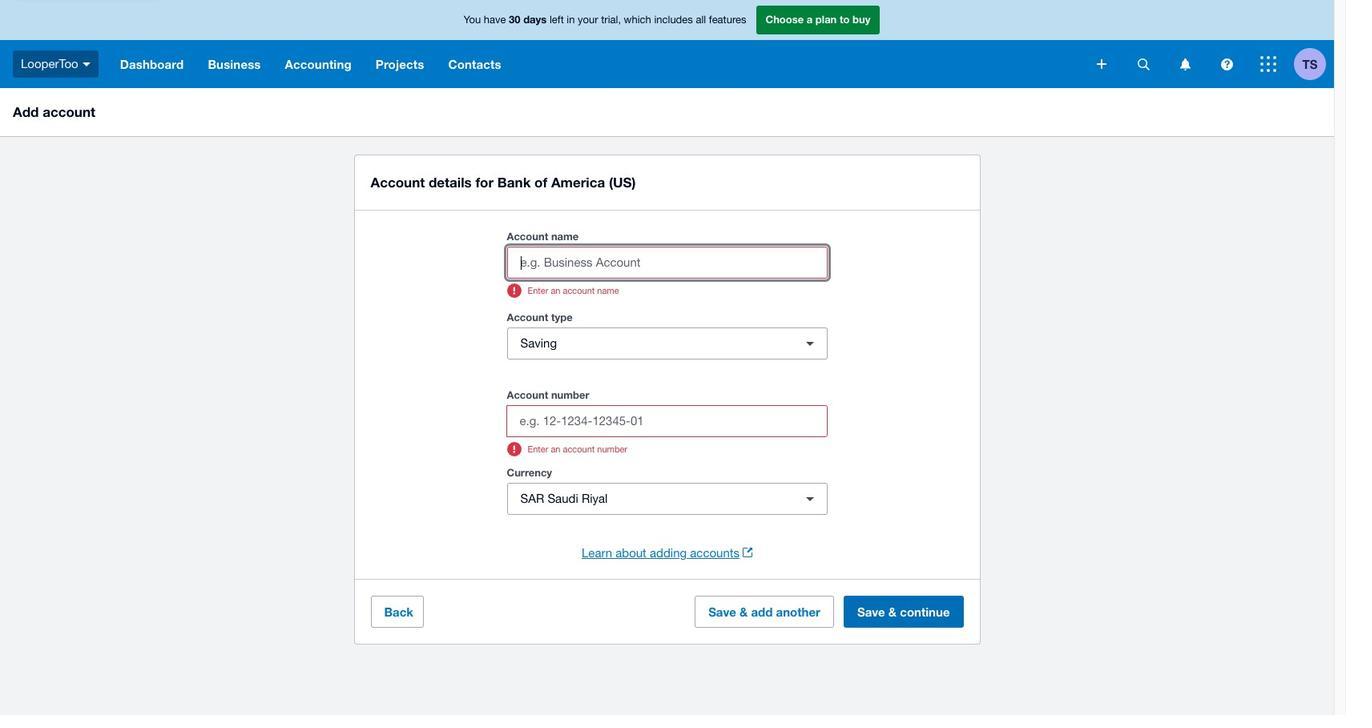 Task type: locate. For each thing, give the bounding box(es) containing it.
business button
[[196, 40, 273, 88]]

1 & from the left
[[740, 605, 748, 619]]

& for continue
[[889, 605, 897, 619]]

name
[[551, 230, 579, 243], [597, 286, 619, 296]]

adding
[[650, 547, 687, 560]]

banner
[[0, 0, 1334, 88]]

0 vertical spatial name
[[551, 230, 579, 243]]

an for name
[[551, 286, 561, 296]]

saving
[[521, 337, 557, 350]]

1 enter from the top
[[528, 286, 548, 296]]

0 horizontal spatial name
[[551, 230, 579, 243]]

save & add another button
[[695, 596, 834, 628]]

1 vertical spatial name
[[597, 286, 619, 296]]

0 horizontal spatial save
[[709, 605, 736, 619]]

banner containing ts
[[0, 0, 1334, 88]]

enter up account type
[[528, 286, 548, 296]]

you have 30 days left in your trial, which includes all features
[[464, 13, 746, 26]]

name down account name field
[[597, 286, 619, 296]]

number
[[551, 389, 589, 401], [597, 445, 628, 454]]

account inside group
[[563, 445, 595, 454]]

projects
[[376, 57, 424, 71]]

dashboard link
[[108, 40, 196, 88]]

enter an account name
[[528, 286, 619, 296]]

back button
[[371, 596, 424, 628]]

an up the type
[[551, 286, 561, 296]]

business
[[208, 57, 261, 71]]

30
[[509, 13, 521, 26]]

enter
[[528, 286, 548, 296], [528, 445, 548, 454]]

Account number field
[[507, 406, 827, 437]]

&
[[740, 605, 748, 619], [889, 605, 897, 619]]

account right add at the top left of page
[[43, 103, 95, 120]]

2 save from the left
[[857, 605, 885, 619]]

1 vertical spatial account
[[563, 286, 595, 296]]

account for account name
[[563, 286, 595, 296]]

an for number
[[551, 445, 561, 454]]

(us)
[[609, 174, 636, 191]]

includes
[[654, 14, 693, 26]]

svg image
[[1221, 58, 1233, 70], [82, 62, 90, 66]]

an
[[551, 286, 561, 296], [551, 445, 561, 454]]

account name
[[507, 230, 579, 243]]

america
[[551, 174, 605, 191]]

2 an from the top
[[551, 445, 561, 454]]

1 horizontal spatial svg image
[[1221, 58, 1233, 70]]

name up enter an account name
[[551, 230, 579, 243]]

account type
[[507, 311, 573, 324]]

have
[[484, 14, 506, 26]]

save & add another
[[709, 605, 821, 619]]

1 horizontal spatial name
[[597, 286, 619, 296]]

save left continue
[[857, 605, 885, 619]]

account for account name
[[507, 230, 548, 243]]

enter an account number
[[528, 445, 628, 454]]

accounts
[[690, 547, 740, 560]]

enter up currency
[[528, 445, 548, 454]]

& left continue
[[889, 605, 897, 619]]

save
[[709, 605, 736, 619], [857, 605, 885, 619]]

contacts
[[448, 57, 501, 71]]

number up enter an account number
[[551, 389, 589, 401]]

1 an from the top
[[551, 286, 561, 296]]

sar saudi riyal button
[[507, 483, 827, 515]]

for
[[476, 174, 494, 191]]

account up the type
[[563, 286, 595, 296]]

0 vertical spatial number
[[551, 389, 589, 401]]

account down of
[[507, 230, 548, 243]]

back
[[384, 605, 413, 619]]

0 vertical spatial account
[[43, 103, 95, 120]]

2 vertical spatial account
[[563, 445, 595, 454]]

plan
[[816, 13, 837, 26]]

saudi
[[548, 492, 578, 506]]

0 vertical spatial enter
[[528, 286, 548, 296]]

1 horizontal spatial &
[[889, 605, 897, 619]]

riyal
[[582, 492, 608, 506]]

loopertoo
[[21, 57, 78, 70]]

ts button
[[1294, 40, 1334, 88]]

account number
[[507, 389, 589, 401]]

account number group
[[506, 389, 827, 457]]

0 vertical spatial an
[[551, 286, 561, 296]]

details
[[429, 174, 472, 191]]

1 vertical spatial number
[[597, 445, 628, 454]]

1 vertical spatial enter
[[528, 445, 548, 454]]

choose
[[766, 13, 804, 26]]

svg image
[[1261, 56, 1277, 72], [1138, 58, 1150, 70], [1180, 58, 1190, 70], [1097, 59, 1107, 69]]

days
[[523, 13, 547, 26]]

1 save from the left
[[709, 605, 736, 619]]

enter inside account number group
[[528, 445, 548, 454]]

account inside group
[[507, 389, 548, 401]]

an inside account number group
[[551, 445, 561, 454]]

account up sar saudi riyal at the bottom
[[563, 445, 595, 454]]

number up riyal
[[597, 445, 628, 454]]

learn about adding accounts
[[582, 547, 740, 560]]

account up saving
[[507, 311, 548, 324]]

about
[[616, 547, 647, 560]]

enter for name
[[528, 286, 548, 296]]

account
[[43, 103, 95, 120], [563, 286, 595, 296], [563, 445, 595, 454]]

2 & from the left
[[889, 605, 897, 619]]

save left the add
[[709, 605, 736, 619]]

account
[[371, 174, 425, 191], [507, 230, 548, 243], [507, 311, 548, 324], [507, 389, 548, 401]]

account left details
[[371, 174, 425, 191]]

0 horizontal spatial number
[[551, 389, 589, 401]]

2 enter from the top
[[528, 445, 548, 454]]

0 horizontal spatial &
[[740, 605, 748, 619]]

0 horizontal spatial svg image
[[82, 62, 90, 66]]

contacts button
[[436, 40, 513, 88]]

account down saving
[[507, 389, 548, 401]]

1 vertical spatial an
[[551, 445, 561, 454]]

Account name field
[[508, 248, 827, 278]]

1 horizontal spatial save
[[857, 605, 885, 619]]

save & continue button
[[844, 596, 964, 628]]

an up currency
[[551, 445, 561, 454]]

& left the add
[[740, 605, 748, 619]]

1 horizontal spatial number
[[597, 445, 628, 454]]

enter for number
[[528, 445, 548, 454]]

account for account number
[[507, 389, 548, 401]]

learn about adding accounts link
[[582, 544, 753, 563]]



Task type: describe. For each thing, give the bounding box(es) containing it.
accounting
[[285, 57, 352, 71]]

account for account details for bank of america (us)
[[371, 174, 425, 191]]

you
[[464, 14, 481, 26]]

sar saudi riyal
[[521, 492, 608, 506]]

save & continue
[[857, 605, 950, 619]]

to
[[840, 13, 850, 26]]

your
[[578, 14, 598, 26]]

in
[[567, 14, 575, 26]]

account for account type
[[507, 311, 548, 324]]

account for account number
[[563, 445, 595, 454]]

dashboard
[[120, 57, 184, 71]]

projects button
[[364, 40, 436, 88]]

of
[[535, 174, 547, 191]]

save for save & continue
[[857, 605, 885, 619]]

add
[[13, 103, 39, 120]]

save for save & add another
[[709, 605, 736, 619]]

saving button
[[507, 328, 827, 360]]

accounting button
[[273, 40, 364, 88]]

currency
[[507, 466, 552, 479]]

sar
[[521, 492, 544, 506]]

a
[[807, 13, 813, 26]]

learn
[[582, 547, 612, 560]]

continue
[[900, 605, 950, 619]]

& for add
[[740, 605, 748, 619]]

add account
[[13, 103, 95, 120]]

svg image inside loopertoo popup button
[[82, 62, 90, 66]]

another
[[776, 605, 821, 619]]

loopertoo button
[[0, 40, 108, 88]]

choose a plan to buy
[[766, 13, 871, 26]]

features
[[709, 14, 746, 26]]

buy
[[853, 13, 871, 26]]

add
[[751, 605, 773, 619]]

left
[[550, 14, 564, 26]]

bank
[[498, 174, 531, 191]]

ts
[[1303, 56, 1318, 71]]

which
[[624, 14, 651, 26]]

type
[[551, 311, 573, 324]]

account details for bank of america (us)
[[371, 174, 636, 191]]

trial,
[[601, 14, 621, 26]]

all
[[696, 14, 706, 26]]



Task type: vqa. For each thing, say whether or not it's contained in the screenshot.
the bottommost number
yes



